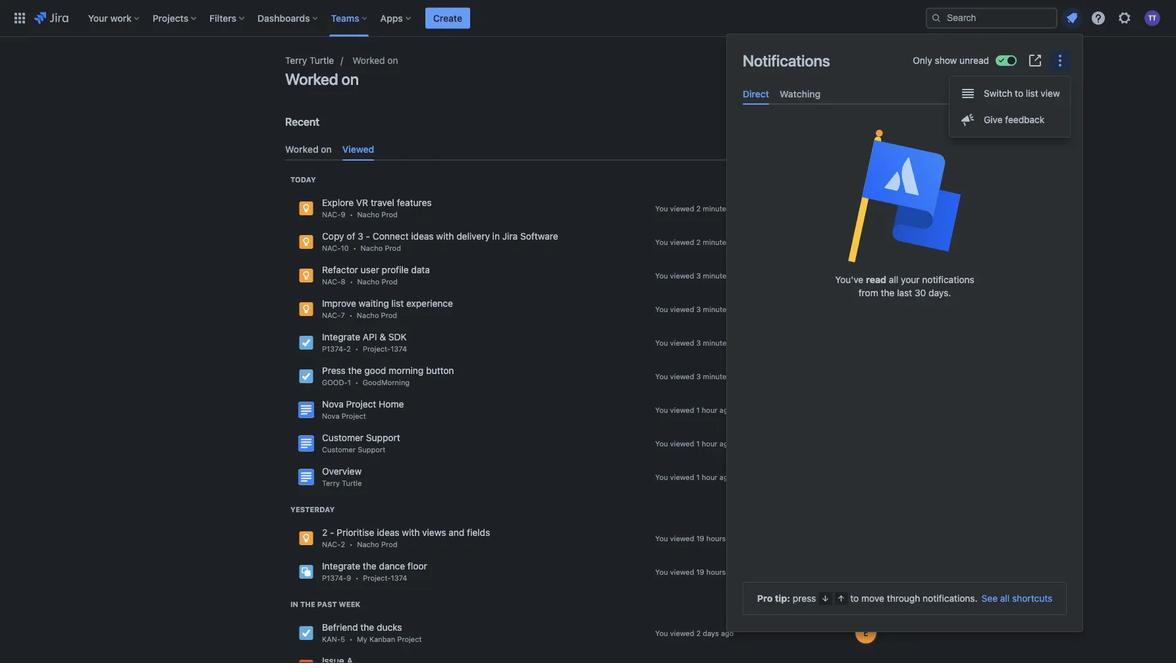 Task type: vqa. For each thing, say whether or not it's contained in the screenshot.


Task type: describe. For each thing, give the bounding box(es) containing it.
30
[[915, 288, 927, 299]]

nacho for vr
[[357, 210, 380, 219]]

minutes for integrate api & sdk
[[703, 339, 731, 347]]

more image
[[1053, 53, 1069, 69]]

3 for integrate api & sdk
[[697, 339, 701, 347]]

to inside 'notifications' dialog
[[851, 593, 859, 604]]

improve waiting list experience nac-7 • nacho prod
[[322, 298, 453, 320]]

4 jira image from the top
[[299, 659, 314, 664]]

viewed for nova project home
[[671, 406, 695, 414]]

unread
[[960, 55, 990, 66]]

0 vertical spatial terry
[[285, 55, 307, 66]]

you for customer support
[[656, 439, 668, 448]]

terry turtle link
[[285, 53, 334, 69]]

9 for explore
[[341, 210, 346, 219]]

days
[[703, 629, 719, 638]]

week
[[339, 601, 361, 609]]

integrate for integrate the dance floor
[[322, 561, 361, 572]]

all your notifications from the last 30 days.
[[859, 275, 975, 299]]

switch
[[984, 88, 1013, 99]]

days.
[[929, 288, 952, 299]]

3 for press the good morning button
[[697, 372, 701, 381]]

viewed for 2 - prioritise ideas with views and fields
[[671, 534, 695, 543]]

through
[[887, 593, 921, 604]]

terry inside 'overview terry turtle'
[[322, 479, 340, 488]]

jira image for refactor
[[299, 268, 314, 284]]

• inside press the good morning button good-1 • goodmorning
[[355, 378, 359, 387]]

travel
[[371, 197, 395, 208]]

minutes for copy of 3 - connect ideas with delivery in jira software
[[703, 238, 731, 246]]

5
[[341, 635, 345, 644]]

befriend
[[322, 622, 358, 633]]

minutes for improve waiting list experience
[[703, 305, 731, 314]]

you for nova project home
[[656, 406, 668, 414]]

banner containing your work
[[0, 0, 1177, 37]]

copy
[[322, 231, 344, 241]]

1 vertical spatial on
[[342, 70, 359, 88]]

prod for travel
[[382, 210, 398, 219]]

move
[[862, 593, 885, 604]]

0 vertical spatial project
[[346, 399, 377, 409]]

you for befriend the ducks
[[656, 629, 668, 638]]

10
[[341, 244, 349, 252]]

your
[[902, 275, 920, 285]]

dashboards
[[258, 13, 310, 23]]

from
[[859, 288, 879, 299]]

confluence image for nova
[[299, 402, 314, 418]]

view
[[1041, 88, 1061, 99]]

direct
[[743, 88, 770, 99]]

apps
[[381, 13, 403, 23]]

viewed for explore vr travel features
[[671, 204, 695, 213]]

2 vertical spatial worked on
[[285, 144, 332, 155]]

the for befriend the ducks
[[361, 622, 374, 633]]

give
[[984, 114, 1003, 125]]

&
[[380, 331, 386, 342]]

viewed for press the good morning button
[[671, 372, 695, 381]]

notifications dialog
[[727, 34, 1083, 632]]

nova project home nova project
[[322, 399, 404, 420]]

you for copy of 3 - connect ideas with delivery in jira software
[[656, 238, 668, 246]]

notifications
[[923, 275, 975, 285]]

watching
[[780, 88, 821, 99]]

teams
[[331, 13, 360, 23]]

jira
[[503, 231, 518, 241]]

press the good morning button good-1 • goodmorning
[[322, 365, 454, 387]]

pro tip: press
[[758, 593, 817, 604]]

jira image for befriend
[[299, 626, 314, 641]]

p1374- for integrate api & sdk
[[322, 345, 347, 353]]

give feedback
[[984, 114, 1045, 125]]

switch to list view button
[[950, 80, 1071, 107]]

project- for the
[[363, 574, 391, 582]]

to inside switch to list view button
[[1016, 88, 1024, 99]]

last
[[898, 288, 913, 299]]

19 for integrate the dance floor
[[697, 568, 705, 576]]

see all shortcuts
[[982, 593, 1053, 604]]

with inside 2 - prioritise ideas with views and fields nac-2 • nacho prod
[[402, 527, 420, 538]]

pro
[[758, 593, 773, 604]]

nacho inside 2 - prioritise ideas with views and fields nac-2 • nacho prod
[[357, 540, 379, 549]]

you for 2 - prioritise ideas with views and fields
[[656, 534, 668, 543]]

only
[[913, 55, 933, 66]]

1 vertical spatial worked on
[[285, 70, 359, 88]]

work
[[110, 13, 132, 23]]

press
[[793, 593, 817, 604]]

2 vertical spatial on
[[321, 144, 332, 155]]

api
[[363, 331, 377, 342]]

nac- for explore
[[322, 210, 341, 219]]

project- for api
[[363, 345, 391, 353]]

good
[[365, 365, 386, 376]]

ago for befriend the ducks
[[721, 629, 734, 638]]

2 - prioritise ideas with views and fields nac-2 • nacho prod
[[322, 527, 490, 549]]

0 vertical spatial support
[[366, 432, 400, 443]]

• inside integrate api & sdk p1374-2 • project-1374
[[355, 345, 359, 353]]

and
[[449, 527, 465, 538]]

you viewed 1 hour ago for customer support
[[656, 439, 733, 448]]

copy of 3 - connect ideas with delivery in jira software nac-10 • nacho prod
[[322, 231, 559, 252]]

recent
[[285, 116, 320, 128]]

minutes for press the good morning button
[[703, 372, 731, 381]]

notifications.
[[923, 593, 978, 604]]

• inside 2 - prioritise ideas with views and fields nac-2 • nacho prod
[[350, 540, 353, 549]]

nac- inside 2 - prioritise ideas with views and fields nac-2 • nacho prod
[[322, 540, 341, 549]]

• inside refactor user profile data nac-8 • nacho prod
[[350, 277, 353, 286]]

data
[[411, 264, 430, 275]]

integrate api & sdk p1374-2 • project-1374
[[322, 331, 407, 353]]

goodmorning
[[363, 378, 410, 387]]

you for overview
[[656, 473, 668, 482]]

viewed for customer support
[[671, 439, 695, 448]]

switch to list view
[[984, 88, 1061, 99]]

viewed for copy of 3 - connect ideas with delivery in jira software
[[671, 238, 695, 246]]

9 for integrate
[[347, 574, 351, 582]]

read
[[867, 275, 887, 285]]

nacho for waiting
[[357, 311, 379, 320]]

sdk
[[389, 331, 407, 342]]

project inside befriend the ducks kan-5 • my kanban project
[[398, 635, 422, 644]]

19 for 2 - prioritise ideas with views and fields
[[697, 534, 705, 543]]

ideas inside 2 - prioritise ideas with views and fields nac-2 • nacho prod
[[377, 527, 400, 538]]

1 inside press the good morning button good-1 • goodmorning
[[348, 378, 351, 387]]

you viewed 1 hour ago for nova project home
[[656, 406, 733, 414]]

search image
[[932, 13, 942, 23]]

ago for copy of 3 - connect ideas with delivery in jira software
[[733, 238, 746, 246]]

• inside integrate the dance floor p1374-9 • project-1374
[[356, 574, 359, 582]]

prod for profile
[[382, 277, 398, 286]]

8
[[341, 277, 346, 286]]

confluence image for customer
[[299, 436, 314, 452]]

all inside all your notifications from the last 30 days.
[[890, 275, 899, 285]]

viewed for overview
[[671, 473, 695, 482]]

projects button
[[149, 8, 202, 29]]

viewed for integrate the dance floor
[[671, 568, 695, 576]]

nac- for refactor
[[322, 277, 341, 286]]

you viewed 3 minutes ago for refactor user profile data
[[656, 271, 746, 280]]

1 vertical spatial support
[[358, 445, 386, 454]]

nacho inside copy of 3 - connect ideas with delivery in jira software nac-10 • nacho prod
[[361, 244, 383, 252]]

2 nova from the top
[[322, 412, 340, 420]]

befriend the ducks kan-5 • my kanban project
[[322, 622, 422, 644]]

you've read
[[836, 275, 887, 285]]

home
[[379, 399, 404, 409]]

terry turtle
[[285, 55, 334, 66]]

prioritise
[[337, 527, 375, 538]]

you viewed 3 minutes ago for improve waiting list experience
[[656, 305, 746, 314]]

experience
[[407, 298, 453, 309]]

hour for customer support
[[702, 439, 718, 448]]

viewed
[[343, 144, 374, 155]]

in
[[493, 231, 500, 241]]

floor
[[408, 561, 427, 572]]

give feedback button
[[950, 107, 1071, 133]]

overview terry turtle
[[322, 466, 362, 488]]

list for to
[[1027, 88, 1039, 99]]

you viewed 3 minutes ago for press the good morning button
[[656, 372, 746, 381]]

connect
[[373, 231, 409, 241]]

shortcuts
[[1013, 593, 1053, 604]]

primary element
[[8, 0, 926, 37]]

ago for overview
[[720, 473, 733, 482]]

• inside copy of 3 - connect ideas with delivery in jira software nac-10 • nacho prod
[[353, 244, 357, 252]]

ago for customer support
[[720, 439, 733, 448]]

jira image for improve
[[299, 301, 314, 317]]

all inside see all shortcuts button
[[1001, 593, 1010, 604]]

overview
[[322, 466, 362, 477]]

2 customer from the top
[[322, 445, 356, 454]]

- inside copy of 3 - connect ideas with delivery in jira software nac-10 • nacho prod
[[366, 231, 370, 241]]

apps button
[[377, 8, 416, 29]]

list for waiting
[[392, 298, 404, 309]]

ago for integrate the dance floor
[[728, 568, 741, 576]]



Task type: locate. For each thing, give the bounding box(es) containing it.
2 minutes from the top
[[703, 238, 731, 246]]

1 vertical spatial p1374-
[[322, 574, 347, 582]]

create button
[[426, 8, 470, 29]]

turtle down the overview
[[342, 479, 362, 488]]

2 you viewed 19 hours ago from the top
[[656, 568, 741, 576]]

group containing switch to list view
[[950, 76, 1071, 137]]

2 you viewed 3 minutes ago from the top
[[656, 305, 746, 314]]

kan-
[[322, 635, 341, 644]]

0 horizontal spatial ideas
[[377, 527, 400, 538]]

project- inside integrate the dance floor p1374-9 • project-1374
[[363, 574, 391, 582]]

1 vertical spatial with
[[402, 527, 420, 538]]

confluence image
[[299, 402, 314, 418], [299, 436, 314, 452], [299, 469, 314, 485]]

to right arrow up "image"
[[851, 593, 859, 604]]

project down ducks at the left bottom of page
[[398, 635, 422, 644]]

0 vertical spatial p1374-
[[322, 345, 347, 353]]

nac-
[[322, 210, 341, 219], [322, 244, 341, 252], [322, 277, 341, 286], [322, 311, 341, 320], [322, 540, 341, 549]]

0 vertical spatial on
[[388, 55, 398, 66]]

list inside button
[[1027, 88, 1039, 99]]

integrate inside integrate the dance floor p1374-9 • project-1374
[[322, 561, 361, 572]]

eloisefrancis23 image
[[856, 623, 877, 644]]

customer support customer support
[[322, 432, 400, 454]]

11 you from the top
[[656, 568, 668, 576]]

• inside befriend the ducks kan-5 • my kanban project
[[350, 635, 353, 644]]

nacho down user at left
[[357, 277, 380, 286]]

settings image
[[1118, 10, 1133, 26]]

support down "home"
[[366, 432, 400, 443]]

1374 for floor
[[391, 574, 408, 582]]

button
[[426, 365, 454, 376]]

2 integrate from the top
[[322, 561, 361, 572]]

viewed for integrate api & sdk
[[671, 339, 695, 347]]

4 minutes from the top
[[703, 305, 731, 314]]

0 vertical spatial to
[[1016, 88, 1024, 99]]

integrate
[[322, 331, 361, 342], [322, 561, 361, 572]]

nacho inside "explore vr travel features nac-9 • nacho prod"
[[357, 210, 380, 219]]

1 vertical spatial hour
[[702, 439, 718, 448]]

4 nac- from the top
[[322, 311, 341, 320]]

ago for 2 - prioritise ideas with views and fields
[[728, 534, 741, 543]]

the left dance
[[363, 561, 377, 572]]

explore vr travel features nac-9 • nacho prod
[[322, 197, 432, 219]]

3 viewed from the top
[[671, 271, 695, 280]]

nacho down prioritise
[[357, 540, 379, 549]]

0 vertical spatial confluence image
[[299, 402, 314, 418]]

3 hour from the top
[[702, 473, 718, 482]]

3 confluence image from the top
[[299, 469, 314, 485]]

ducks
[[377, 622, 402, 633]]

1 you viewed 3 minutes ago from the top
[[656, 271, 746, 280]]

- right of
[[366, 231, 370, 241]]

p1374- inside integrate api & sdk p1374-2 • project-1374
[[322, 345, 347, 353]]

direct tab panel
[[738, 105, 1073, 117]]

1 you viewed 19 hours ago from the top
[[656, 534, 741, 543]]

8 you from the top
[[656, 439, 668, 448]]

1 horizontal spatial to
[[1016, 88, 1024, 99]]

hours
[[707, 534, 726, 543], [707, 568, 726, 576]]

in the past week
[[291, 601, 361, 609]]

viewed for refactor user profile data
[[671, 271, 695, 280]]

tab list for recent
[[280, 139, 897, 161]]

5 jira image from the top
[[299, 564, 314, 580]]

nacho down waiting
[[357, 311, 379, 320]]

5 minutes from the top
[[703, 339, 731, 347]]

on
[[388, 55, 398, 66], [342, 70, 359, 88], [321, 144, 332, 155]]

nacho up user at left
[[361, 244, 383, 252]]

jira image left the refactor at left
[[299, 268, 314, 284]]

kanban
[[370, 635, 395, 644]]

your work button
[[84, 8, 145, 29]]

1 jira image from the top
[[299, 201, 314, 216]]

ideas
[[411, 231, 434, 241], [377, 527, 400, 538]]

hours for 2 - prioritise ideas with views and fields
[[707, 534, 726, 543]]

jira image up in
[[299, 564, 314, 580]]

3
[[358, 231, 364, 241], [697, 271, 701, 280], [697, 305, 701, 314], [697, 339, 701, 347], [697, 372, 701, 381]]

7 viewed from the top
[[671, 406, 695, 414]]

jira image left press
[[299, 369, 314, 384]]

1 hour from the top
[[702, 406, 718, 414]]

9 you from the top
[[656, 473, 668, 482]]

1 nova from the top
[[322, 399, 344, 409]]

1 jira image from the top
[[299, 234, 314, 250]]

nac- down copy
[[322, 244, 341, 252]]

the inside all your notifications from the last 30 days.
[[881, 288, 895, 299]]

0 vertical spatial you viewed 1 hour ago
[[656, 406, 733, 414]]

1 vertical spatial 19
[[697, 568, 705, 576]]

1 vertical spatial project
[[342, 412, 366, 420]]

viewed for improve waiting list experience
[[671, 305, 695, 314]]

worked down terry turtle link on the left top of page
[[285, 70, 338, 88]]

1 nac- from the top
[[322, 210, 341, 219]]

ideas inside copy of 3 - connect ideas with delivery in jira software nac-10 • nacho prod
[[411, 231, 434, 241]]

open notifications in a new tab image
[[1028, 53, 1044, 69]]

prod down connect
[[385, 244, 401, 252]]

the inside press the good morning button good-1 • goodmorning
[[348, 365, 362, 376]]

0 horizontal spatial on
[[321, 144, 332, 155]]

9 inside integrate the dance floor p1374-9 • project-1374
[[347, 574, 351, 582]]

9 down explore
[[341, 210, 346, 219]]

you for improve waiting list experience
[[656, 305, 668, 314]]

1 vertical spatial nova
[[322, 412, 340, 420]]

6 viewed from the top
[[671, 372, 695, 381]]

nac- down the refactor at left
[[322, 277, 341, 286]]

you viewed 2 days ago
[[656, 629, 734, 638]]

support
[[366, 432, 400, 443], [358, 445, 386, 454]]

arrow up image
[[836, 594, 847, 604]]

jira image for copy
[[299, 234, 314, 250]]

1 19 from the top
[[697, 534, 705, 543]]

1 for customer support
[[697, 439, 700, 448]]

jira image left the improve on the left top of the page
[[299, 301, 314, 317]]

nac- down explore
[[322, 210, 341, 219]]

2 vertical spatial confluence image
[[299, 469, 314, 485]]

0 vertical spatial worked
[[353, 55, 385, 66]]

2 p1374- from the top
[[322, 574, 347, 582]]

all left your
[[890, 275, 899, 285]]

integrate down 7
[[322, 331, 361, 342]]

views
[[423, 527, 446, 538]]

turtle down teams at the left of the page
[[310, 55, 334, 66]]

minutes for refactor user profile data
[[703, 271, 731, 280]]

p1374- for integrate the dance floor
[[322, 574, 347, 582]]

1374
[[391, 345, 407, 353], [391, 574, 408, 582]]

0 vertical spatial integrate
[[322, 331, 361, 342]]

5 viewed from the top
[[671, 339, 695, 347]]

1 vertical spatial confluence image
[[299, 436, 314, 452]]

you viewed 2 minutes ago for copy of 3 - connect ideas with delivery in jira software
[[656, 238, 746, 246]]

nac- inside improve waiting list experience nac-7 • nacho prod
[[322, 311, 341, 320]]

the right in
[[300, 601, 316, 609]]

3 you from the top
[[656, 271, 668, 280]]

1 horizontal spatial all
[[1001, 593, 1010, 604]]

jira image for 2
[[299, 531, 314, 547]]

2 19 from the top
[[697, 568, 705, 576]]

2
[[697, 204, 701, 213], [697, 238, 701, 246], [347, 345, 351, 353], [322, 527, 328, 538], [341, 540, 345, 549], [697, 629, 701, 638]]

worked down the recent
[[285, 144, 319, 155]]

tip:
[[775, 593, 791, 604]]

6 you from the top
[[656, 372, 668, 381]]

project left "home"
[[346, 399, 377, 409]]

nac- inside copy of 3 - connect ideas with delivery in jira software nac-10 • nacho prod
[[322, 244, 341, 252]]

8 viewed from the top
[[671, 439, 695, 448]]

you viewed 19 hours ago
[[656, 534, 741, 543], [656, 568, 741, 576]]

2 you viewed 2 minutes ago from the top
[[656, 238, 746, 246]]

0 horizontal spatial -
[[330, 527, 334, 538]]

fields
[[467, 527, 490, 538]]

you viewed 1 hour ago
[[656, 406, 733, 414], [656, 439, 733, 448], [656, 473, 733, 482]]

0 vertical spatial turtle
[[310, 55, 334, 66]]

refactor user profile data nac-8 • nacho prod
[[322, 264, 430, 286]]

0 vertical spatial -
[[366, 231, 370, 241]]

banner
[[0, 0, 1177, 37]]

nacho
[[357, 210, 380, 219], [361, 244, 383, 252], [357, 277, 380, 286], [357, 311, 379, 320], [357, 540, 379, 549]]

nacho inside refactor user profile data nac-8 • nacho prod
[[357, 277, 380, 286]]

0 vertical spatial you viewed 19 hours ago
[[656, 534, 741, 543]]

2 jira image from the top
[[299, 268, 314, 284]]

1 vertical spatial ideas
[[377, 527, 400, 538]]

tab list containing worked on
[[280, 139, 897, 161]]

7 you from the top
[[656, 406, 668, 414]]

2 1374 from the top
[[391, 574, 408, 582]]

turtle
[[310, 55, 334, 66], [342, 479, 362, 488]]

see
[[982, 593, 998, 604]]

dashboards button
[[254, 8, 323, 29]]

project- inside integrate api & sdk p1374-2 • project-1374
[[363, 345, 391, 353]]

6 jira image from the top
[[299, 626, 314, 641]]

prod inside "explore vr travel features nac-9 • nacho prod"
[[382, 210, 398, 219]]

features
[[397, 197, 432, 208]]

Search field
[[926, 8, 1058, 29]]

p1374- inside integrate the dance floor p1374-9 • project-1374
[[322, 574, 347, 582]]

the inside befriend the ducks kan-5 • my kanban project
[[361, 622, 374, 633]]

only show unread
[[913, 55, 990, 66]]

group
[[950, 76, 1071, 137]]

prod inside refactor user profile data nac-8 • nacho prod
[[382, 277, 398, 286]]

3 for improve waiting list experience
[[697, 305, 701, 314]]

0 vertical spatial nova
[[322, 399, 344, 409]]

1 vertical spatial tab list
[[280, 139, 897, 161]]

jira image
[[34, 10, 68, 26], [34, 10, 68, 26]]

minutes
[[703, 204, 731, 213], [703, 238, 731, 246], [703, 271, 731, 280], [703, 305, 731, 314], [703, 339, 731, 347], [703, 372, 731, 381]]

you viewed 1 hour ago for overview
[[656, 473, 733, 482]]

jira image for integrate
[[299, 564, 314, 580]]

2 confluence image from the top
[[299, 436, 314, 452]]

10 you from the top
[[656, 534, 668, 543]]

jira image left copy
[[299, 234, 314, 250]]

1 vertical spatial to
[[851, 593, 859, 604]]

project- down &
[[363, 345, 391, 353]]

nacho inside improve waiting list experience nac-7 • nacho prod
[[357, 311, 379, 320]]

Filter by title field
[[776, 117, 890, 136]]

notifications
[[743, 51, 830, 70]]

0 vertical spatial customer
[[322, 432, 364, 443]]

1 customer from the top
[[322, 432, 364, 443]]

you viewed 19 hours ago for integrate the dance floor
[[656, 568, 741, 576]]

1 horizontal spatial on
[[342, 70, 359, 88]]

my
[[357, 635, 368, 644]]

jira image down in
[[299, 659, 314, 664]]

nova
[[322, 399, 344, 409], [322, 412, 340, 420]]

1 vertical spatial turtle
[[342, 479, 362, 488]]

show
[[935, 55, 958, 66]]

2 vertical spatial project
[[398, 635, 422, 644]]

1 vertical spatial you viewed 1 hour ago
[[656, 439, 733, 448]]

9 up week
[[347, 574, 351, 582]]

3 minutes from the top
[[703, 271, 731, 280]]

customer
[[322, 432, 364, 443], [322, 445, 356, 454]]

the inside integrate the dance floor p1374-9 • project-1374
[[363, 561, 377, 572]]

0 horizontal spatial list
[[392, 298, 404, 309]]

prod down travel
[[382, 210, 398, 219]]

0 vertical spatial hour
[[702, 406, 718, 414]]

the left last
[[881, 288, 895, 299]]

improve
[[322, 298, 356, 309]]

jira image left integrate api & sdk p1374-2 • project-1374
[[299, 335, 314, 351]]

yesterday
[[291, 506, 335, 514]]

2 inside integrate api & sdk p1374-2 • project-1374
[[347, 345, 351, 353]]

you viewed 19 hours ago for 2 - prioritise ideas with views and fields
[[656, 534, 741, 543]]

2 hours from the top
[[707, 568, 726, 576]]

1 vertical spatial -
[[330, 527, 334, 538]]

0 vertical spatial 19
[[697, 534, 705, 543]]

4 you viewed 3 minutes ago from the top
[[656, 372, 746, 381]]

delivery
[[457, 231, 490, 241]]

project up customer support customer support
[[342, 412, 366, 420]]

with inside copy of 3 - connect ideas with delivery in jira software nac-10 • nacho prod
[[436, 231, 454, 241]]

0 horizontal spatial turtle
[[310, 55, 334, 66]]

11 viewed from the top
[[671, 568, 695, 576]]

you for explore vr travel features
[[656, 204, 668, 213]]

3 jira image from the top
[[299, 335, 314, 351]]

12 viewed from the top
[[671, 629, 695, 638]]

the for press the good morning button
[[348, 365, 362, 376]]

on down apps popup button
[[388, 55, 398, 66]]

confluence image for overview
[[299, 469, 314, 485]]

terry down the overview
[[322, 479, 340, 488]]

1 vertical spatial you viewed 19 hours ago
[[656, 568, 741, 576]]

nac- inside "explore vr travel features nac-9 • nacho prod"
[[322, 210, 341, 219]]

ago for press the good morning button
[[733, 372, 746, 381]]

you viewed 2 minutes ago for explore vr travel features
[[656, 204, 746, 213]]

0 vertical spatial ideas
[[411, 231, 434, 241]]

projects
[[153, 13, 189, 23]]

0 vertical spatial you viewed 2 minutes ago
[[656, 204, 746, 213]]

support up the overview
[[358, 445, 386, 454]]

p1374-
[[322, 345, 347, 353], [322, 574, 347, 582]]

4 viewed from the top
[[671, 305, 695, 314]]

today
[[291, 176, 316, 184]]

ago for explore vr travel features
[[733, 204, 746, 213]]

1374 down dance
[[391, 574, 408, 582]]

0 vertical spatial worked on
[[353, 55, 398, 66]]

tab list for notifications
[[738, 83, 1073, 105]]

jira image for explore
[[299, 201, 314, 216]]

worked on
[[353, 55, 398, 66], [285, 70, 359, 88], [285, 144, 332, 155]]

1 vertical spatial hours
[[707, 568, 726, 576]]

confluence image left customer support customer support
[[299, 436, 314, 452]]

2 viewed from the top
[[671, 238, 695, 246]]

jira image down today on the top left
[[299, 201, 314, 216]]

create
[[433, 13, 463, 23]]

on left the viewed
[[321, 144, 332, 155]]

1374 down sdk
[[391, 345, 407, 353]]

1374 inside integrate api & sdk p1374-2 • project-1374
[[391, 345, 407, 353]]

3 you viewed 3 minutes ago from the top
[[656, 339, 746, 347]]

0 vertical spatial tab list
[[738, 83, 1073, 105]]

project- down dance
[[363, 574, 391, 582]]

1 horizontal spatial 9
[[347, 574, 351, 582]]

tab list inside 'notifications' dialog
[[738, 83, 1073, 105]]

1 hours from the top
[[707, 534, 726, 543]]

hour for nova project home
[[702, 406, 718, 414]]

explore
[[322, 197, 354, 208]]

your work
[[88, 13, 132, 23]]

1 you viewed 1 hour ago from the top
[[656, 406, 733, 414]]

good-
[[322, 378, 348, 387]]

jira image
[[299, 201, 314, 216], [299, 301, 314, 317], [299, 335, 314, 351], [299, 659, 314, 664]]

vr
[[356, 197, 368, 208]]

help image
[[1091, 10, 1107, 26]]

0 vertical spatial list
[[1027, 88, 1039, 99]]

arrow down image
[[821, 594, 831, 604]]

ago
[[733, 204, 746, 213], [733, 238, 746, 246], [733, 271, 746, 280], [733, 305, 746, 314], [733, 339, 746, 347], [733, 372, 746, 381], [720, 406, 733, 414], [720, 439, 733, 448], [720, 473, 733, 482], [728, 534, 741, 543], [728, 568, 741, 576], [721, 629, 734, 638]]

turtle inside 'overview terry turtle'
[[342, 479, 362, 488]]

with left views
[[402, 527, 420, 538]]

1 for overview
[[697, 473, 700, 482]]

prod inside 2 - prioritise ideas with views and fields nac-2 • nacho prod
[[382, 540, 398, 549]]

12 you from the top
[[656, 629, 668, 638]]

1 viewed from the top
[[671, 204, 695, 213]]

confluence image left nova project home nova project
[[299, 402, 314, 418]]

ago for refactor user profile data
[[733, 271, 746, 280]]

1 vertical spatial you viewed 2 minutes ago
[[656, 238, 746, 246]]

10 viewed from the top
[[671, 534, 695, 543]]

integrate for integrate api & sdk
[[322, 331, 361, 342]]

0 vertical spatial with
[[436, 231, 454, 241]]

2 horizontal spatial on
[[388, 55, 398, 66]]

prod up dance
[[382, 540, 398, 549]]

see all shortcuts button
[[982, 592, 1053, 606]]

waiting
[[359, 298, 389, 309]]

1 horizontal spatial turtle
[[342, 479, 362, 488]]

•
[[350, 210, 353, 219], [353, 244, 357, 252], [350, 277, 353, 286], [349, 311, 353, 320], [355, 345, 359, 353], [355, 378, 359, 387], [350, 540, 353, 549], [356, 574, 359, 582], [350, 635, 353, 644]]

0 vertical spatial hours
[[707, 534, 726, 543]]

worked on down terry turtle link on the left top of page
[[285, 70, 359, 88]]

1 confluence image from the top
[[299, 402, 314, 418]]

0 vertical spatial 1374
[[391, 345, 407, 353]]

1 vertical spatial 1374
[[391, 574, 408, 582]]

worked on down the recent
[[285, 144, 332, 155]]

3 nac- from the top
[[322, 277, 341, 286]]

1 vertical spatial 9
[[347, 574, 351, 582]]

all right the 'see'
[[1001, 593, 1010, 604]]

5 you from the top
[[656, 339, 668, 347]]

terry down dashboards dropdown button
[[285, 55, 307, 66]]

2 you viewed 1 hour ago from the top
[[656, 439, 733, 448]]

jira image for integrate
[[299, 335, 314, 351]]

prod down waiting
[[381, 311, 397, 320]]

2 nac- from the top
[[322, 244, 341, 252]]

press
[[322, 365, 346, 376]]

1 vertical spatial integrate
[[322, 561, 361, 572]]

filters
[[210, 13, 237, 23]]

• inside "explore vr travel features nac-9 • nacho prod"
[[350, 210, 353, 219]]

3 jira image from the top
[[299, 369, 314, 384]]

0 horizontal spatial with
[[402, 527, 420, 538]]

dance
[[379, 561, 405, 572]]

ago for integrate api & sdk
[[733, 339, 746, 347]]

1 p1374- from the top
[[322, 345, 347, 353]]

viewed for befriend the ducks
[[671, 629, 695, 638]]

integrate down prioritise
[[322, 561, 361, 572]]

you for refactor user profile data
[[656, 271, 668, 280]]

nac- inside refactor user profile data nac-8 • nacho prod
[[322, 277, 341, 286]]

0 horizontal spatial terry
[[285, 55, 307, 66]]

2 vertical spatial you viewed 1 hour ago
[[656, 473, 733, 482]]

1 vertical spatial terry
[[322, 479, 340, 488]]

1 horizontal spatial ideas
[[411, 231, 434, 241]]

tab list
[[738, 83, 1073, 105], [280, 139, 897, 161]]

2 hour from the top
[[702, 439, 718, 448]]

5 nac- from the top
[[322, 540, 341, 549]]

list left the view
[[1027, 88, 1039, 99]]

with left "delivery"
[[436, 231, 454, 241]]

list inside improve waiting list experience nac-7 • nacho prod
[[392, 298, 404, 309]]

1 vertical spatial customer
[[322, 445, 356, 454]]

integrate inside integrate api & sdk p1374-2 • project-1374
[[322, 331, 361, 342]]

0 horizontal spatial 9
[[341, 210, 346, 219]]

appswitcher icon image
[[12, 10, 28, 26]]

1 for nova project home
[[697, 406, 700, 414]]

prod inside improve waiting list experience nac-7 • nacho prod
[[381, 311, 397, 320]]

worked on down apps
[[353, 55, 398, 66]]

3 for refactor user profile data
[[697, 271, 701, 280]]

1 you viewed 2 minutes ago from the top
[[656, 204, 746, 213]]

6 minutes from the top
[[703, 372, 731, 381]]

1 horizontal spatial -
[[366, 231, 370, 241]]

you viewed 3 minutes ago
[[656, 271, 746, 280], [656, 305, 746, 314], [656, 339, 746, 347], [656, 372, 746, 381]]

1 minutes from the top
[[703, 204, 731, 213]]

jira image
[[299, 234, 314, 250], [299, 268, 314, 284], [299, 369, 314, 384], [299, 531, 314, 547], [299, 564, 314, 580], [299, 626, 314, 641]]

hour for overview
[[702, 473, 718, 482]]

1 vertical spatial list
[[392, 298, 404, 309]]

0 vertical spatial project-
[[363, 345, 391, 353]]

hours for integrate the dance floor
[[707, 568, 726, 576]]

jira image left kan-
[[299, 626, 314, 641]]

3 you viewed 1 hour ago from the top
[[656, 473, 733, 482]]

7
[[341, 311, 345, 320]]

1374 inside integrate the dance floor p1374-9 • project-1374
[[391, 574, 408, 582]]

2 you from the top
[[656, 238, 668, 246]]

4 jira image from the top
[[299, 531, 314, 547]]

1374 for sdk
[[391, 345, 407, 353]]

nacho down vr on the top of the page
[[357, 210, 380, 219]]

you for integrate api & sdk
[[656, 339, 668, 347]]

ideas right prioritise
[[377, 527, 400, 538]]

the up my
[[361, 622, 374, 633]]

- inside 2 - prioritise ideas with views and fields nac-2 • nacho prod
[[330, 527, 334, 538]]

you viewed 2 minutes ago
[[656, 204, 746, 213], [656, 238, 746, 246]]

in
[[291, 601, 299, 609]]

nacho for user
[[357, 277, 380, 286]]

integrate the dance floor p1374-9 • project-1374
[[322, 561, 427, 582]]

0 horizontal spatial to
[[851, 593, 859, 604]]

teams button
[[327, 8, 373, 29]]

nac- down prioritise
[[322, 540, 341, 549]]

0 vertical spatial 9
[[341, 210, 346, 219]]

confluence image up yesterday
[[299, 469, 314, 485]]

worked down teams dropdown button
[[353, 55, 385, 66]]

- left prioritise
[[330, 527, 334, 538]]

notifications image
[[1065, 10, 1081, 26]]

1 1374 from the top
[[391, 345, 407, 353]]

you for integrate the dance floor
[[656, 568, 668, 576]]

0 vertical spatial all
[[890, 275, 899, 285]]

minutes for explore vr travel features
[[703, 204, 731, 213]]

1 you from the top
[[656, 204, 668, 213]]

ago for nova project home
[[720, 406, 733, 414]]

you for press the good morning button
[[656, 372, 668, 381]]

4 you from the top
[[656, 305, 668, 314]]

1 vertical spatial worked
[[285, 70, 338, 88]]

tab list containing direct
[[738, 83, 1073, 105]]

prod inside copy of 3 - connect ideas with delivery in jira software nac-10 • nacho prod
[[385, 244, 401, 252]]

1 vertical spatial project-
[[363, 574, 391, 582]]

to right switch
[[1016, 88, 1024, 99]]

your profile and settings image
[[1145, 10, 1161, 26]]

prod down profile
[[382, 277, 398, 286]]

on down teams dropdown button
[[342, 70, 359, 88]]

1 horizontal spatial list
[[1027, 88, 1039, 99]]

ago for improve waiting list experience
[[733, 305, 746, 314]]

9 viewed from the top
[[671, 473, 695, 482]]

3 inside copy of 3 - connect ideas with delivery in jira software nac-10 • nacho prod
[[358, 231, 364, 241]]

jira image for press
[[299, 369, 314, 384]]

1 horizontal spatial terry
[[322, 479, 340, 488]]

jira image down yesterday
[[299, 531, 314, 547]]

you viewed 3 minutes ago for integrate api & sdk
[[656, 339, 746, 347]]

user
[[361, 264, 379, 275]]

to move through notifications.
[[851, 593, 978, 604]]

list right waiting
[[392, 298, 404, 309]]

1 integrate from the top
[[322, 331, 361, 342]]

worked inside 'tab list'
[[285, 144, 319, 155]]

nac- down the improve on the left top of the page
[[322, 311, 341, 320]]

1 vertical spatial all
[[1001, 593, 1010, 604]]

nac- for improve
[[322, 311, 341, 320]]

filters button
[[206, 8, 250, 29]]

9 inside "explore vr travel features nac-9 • nacho prod"
[[341, 210, 346, 219]]

p1374- up past at the bottom
[[322, 574, 347, 582]]

2 jira image from the top
[[299, 301, 314, 317]]

prod for list
[[381, 311, 397, 320]]

the left the good
[[348, 365, 362, 376]]

prod
[[382, 210, 398, 219], [385, 244, 401, 252], [382, 277, 398, 286], [381, 311, 397, 320], [382, 540, 398, 549]]

0 horizontal spatial all
[[890, 275, 899, 285]]

of
[[347, 231, 355, 241]]

p1374- up press
[[322, 345, 347, 353]]

• inside improve waiting list experience nac-7 • nacho prod
[[349, 311, 353, 320]]

1 horizontal spatial with
[[436, 231, 454, 241]]

profile
[[382, 264, 409, 275]]

ideas right connect
[[411, 231, 434, 241]]

the for integrate the dance floor
[[363, 561, 377, 572]]

2 vertical spatial hour
[[702, 473, 718, 482]]

2 vertical spatial worked
[[285, 144, 319, 155]]



